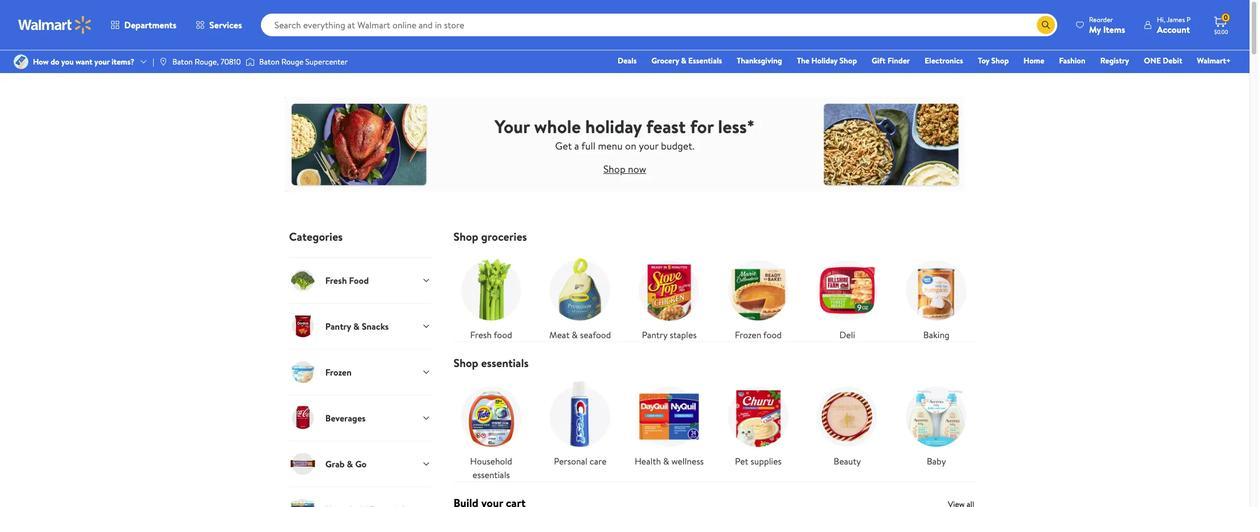 Task type: describe. For each thing, give the bounding box(es) containing it.
meat & seafood link
[[543, 253, 618, 342]]

one
[[1145, 55, 1162, 66]]

the holiday shop link
[[792, 54, 863, 67]]

finder
[[888, 55, 910, 66]]

services button
[[186, 11, 252, 39]]

personal care
[[554, 456, 607, 468]]

gift
[[872, 55, 886, 66]]

& for snacks
[[354, 321, 360, 333]]

fresh food
[[471, 329, 512, 342]]

supercenter
[[306, 56, 348, 68]]

clear search field text image
[[1024, 20, 1033, 29]]

walmart+ link
[[1193, 54, 1237, 67]]

fresh food
[[325, 275, 369, 287]]

shop for essentials
[[454, 356, 479, 371]]

groceries
[[481, 229, 527, 245]]

your whole holiday feast for less. get a full menu on your budget. shop now. image
[[285, 96, 966, 194]]

walmart+
[[1198, 55, 1232, 66]]

baking
[[924, 329, 950, 342]]

beverages
[[325, 412, 366, 425]]

health & wellness
[[635, 456, 704, 468]]

staples
[[670, 329, 697, 342]]

you
[[61, 56, 74, 68]]

your whole holiday feast for less* get a full menu on your budget.
[[495, 114, 755, 153]]

toy shop
[[979, 55, 1009, 66]]

baton for baton rouge supercenter
[[259, 56, 280, 68]]

deals link
[[613, 54, 642, 67]]

a
[[575, 139, 579, 153]]

$0.00
[[1215, 28, 1229, 36]]

& for wellness
[[664, 456, 670, 468]]

categories
[[289, 229, 343, 245]]

for
[[691, 114, 714, 139]]

meat
[[550, 329, 570, 342]]

deli
[[840, 329, 856, 342]]

pantry & snacks
[[325, 321, 389, 333]]

0 $0.00
[[1215, 13, 1229, 36]]

items
[[1104, 23, 1126, 35]]

wellness
[[672, 456, 704, 468]]

rouge,
[[195, 56, 219, 68]]

the
[[797, 55, 810, 66]]

reorder
[[1090, 14, 1114, 24]]

shop essentials
[[454, 356, 529, 371]]

full
[[582, 139, 596, 153]]

baton rouge, 70810
[[172, 56, 241, 68]]

food for fresh food
[[494, 329, 512, 342]]

debit
[[1164, 55, 1183, 66]]

household
[[470, 456, 513, 468]]

hi,
[[1158, 14, 1166, 24]]

pantry staples
[[642, 329, 697, 342]]

grocery & essentials link
[[647, 54, 728, 67]]

snacks
[[362, 321, 389, 333]]

food for frozen food
[[764, 329, 782, 342]]

your
[[495, 114, 530, 139]]

grocery & essentials
[[652, 55, 722, 66]]

search icon image
[[1042, 20, 1051, 30]]

beauty link
[[810, 380, 886, 469]]

how do you want your items?
[[33, 56, 135, 68]]

fresh food button
[[289, 258, 431, 304]]

departments
[[124, 19, 177, 31]]

p
[[1187, 14, 1191, 24]]

beauty
[[834, 456, 862, 468]]

grocery
[[652, 55, 680, 66]]

beverages button
[[289, 396, 431, 442]]

pet supplies
[[735, 456, 782, 468]]

seafood
[[580, 329, 611, 342]]

want
[[76, 56, 93, 68]]

gift finder link
[[867, 54, 916, 67]]

deals
[[618, 55, 637, 66]]

supplies
[[751, 456, 782, 468]]

meat & seafood
[[550, 329, 611, 342]]

shop right toy
[[992, 55, 1009, 66]]

list for shop groceries
[[447, 244, 982, 342]]

baton for baton rouge, 70810
[[172, 56, 193, 68]]

go
[[355, 458, 367, 471]]

0
[[1224, 13, 1229, 22]]

grab & go
[[325, 458, 367, 471]]

frozen food
[[735, 329, 782, 342]]

pantry for pantry staples
[[642, 329, 668, 342]]

Walmart Site-Wide search field
[[261, 14, 1058, 36]]

rouge
[[282, 56, 304, 68]]

fresh food link
[[454, 253, 529, 342]]



Task type: locate. For each thing, give the bounding box(es) containing it.
how
[[33, 56, 49, 68]]

1 vertical spatial list
[[447, 371, 982, 482]]

1 horizontal spatial your
[[639, 139, 659, 153]]

walmart image
[[18, 16, 92, 34]]

baking link
[[899, 253, 975, 342]]

one debit link
[[1139, 54, 1188, 67]]

thanksgiving link
[[732, 54, 788, 67]]

frozen inside frozen food link
[[735, 329, 762, 342]]

food
[[494, 329, 512, 342], [764, 329, 782, 342]]

menu
[[598, 139, 623, 153]]

baton rouge supercenter
[[259, 56, 348, 68]]

on
[[625, 139, 637, 153]]

0 horizontal spatial  image
[[159, 57, 168, 66]]

household essentials link
[[454, 380, 529, 482]]

1 horizontal spatial baton
[[259, 56, 280, 68]]

fresh for fresh food
[[325, 275, 347, 287]]

essentials down "household" at the left of page
[[473, 469, 510, 482]]

1 horizontal spatial pantry
[[642, 329, 668, 342]]

thanksgiving
[[737, 55, 783, 66]]

0 vertical spatial frozen
[[735, 329, 762, 342]]

household essentials
[[470, 456, 513, 482]]

1 horizontal spatial frozen
[[735, 329, 762, 342]]

1 list from the top
[[447, 244, 982, 342]]

0 vertical spatial your
[[94, 56, 110, 68]]

pantry inside pantry staples link
[[642, 329, 668, 342]]

fresh for fresh food
[[471, 329, 492, 342]]

frozen for frozen
[[325, 367, 352, 379]]

list
[[447, 244, 982, 342], [447, 371, 982, 482]]

health
[[635, 456, 661, 468]]

0 horizontal spatial frozen
[[325, 367, 352, 379]]

1 food from the left
[[494, 329, 512, 342]]

& for go
[[347, 458, 353, 471]]

& right health
[[664, 456, 670, 468]]

one debit
[[1145, 55, 1183, 66]]

& inside "dropdown button"
[[354, 321, 360, 333]]

list containing fresh food
[[447, 244, 982, 342]]

fresh up shop essentials
[[471, 329, 492, 342]]

registry link
[[1096, 54, 1135, 67]]

get
[[555, 139, 572, 153]]

fresh
[[325, 275, 347, 287], [471, 329, 492, 342]]

0 horizontal spatial your
[[94, 56, 110, 68]]

1 vertical spatial fresh
[[471, 329, 492, 342]]

fashion
[[1060, 55, 1086, 66]]

& left snacks
[[354, 321, 360, 333]]

deli link
[[810, 253, 886, 342]]

frozen button
[[289, 350, 431, 396]]

feast
[[647, 114, 686, 139]]

essentials down fresh food
[[481, 356, 529, 371]]

& right meat
[[572, 329, 578, 342]]

baton left rouge
[[259, 56, 280, 68]]

toy
[[979, 55, 990, 66]]

& right grocery
[[681, 55, 687, 66]]

pet supplies link
[[721, 380, 797, 469]]

& for essentials
[[681, 55, 687, 66]]

do
[[51, 56, 59, 68]]

0 vertical spatial fresh
[[325, 275, 347, 287]]

my
[[1090, 23, 1102, 35]]

0 horizontal spatial baton
[[172, 56, 193, 68]]

shop for groceries
[[454, 229, 479, 245]]

gift finder
[[872, 55, 910, 66]]

1 baton from the left
[[172, 56, 193, 68]]

james
[[1167, 14, 1186, 24]]

 image for baton rouge, 70810
[[159, 57, 168, 66]]

services
[[209, 19, 242, 31]]

holiday
[[586, 114, 642, 139]]

0 vertical spatial list
[[447, 244, 982, 342]]

home link
[[1019, 54, 1050, 67]]

& left go
[[347, 458, 353, 471]]

2 baton from the left
[[259, 56, 280, 68]]

2 food from the left
[[764, 329, 782, 342]]

essentials for shop essentials
[[481, 356, 529, 371]]

& for seafood
[[572, 329, 578, 342]]

holiday
[[812, 55, 838, 66]]

1 vertical spatial your
[[639, 139, 659, 153]]

fresh left food
[[325, 275, 347, 287]]

shop groceries
[[454, 229, 527, 245]]

fresh inside dropdown button
[[325, 275, 347, 287]]

 image right "|"
[[159, 57, 168, 66]]

grab & go button
[[289, 442, 431, 488]]

your right on
[[639, 139, 659, 153]]

baby link
[[899, 380, 975, 469]]

pantry for pantry & snacks
[[325, 321, 351, 333]]

70810
[[221, 56, 241, 68]]

shop left groceries
[[454, 229, 479, 245]]

registry
[[1101, 55, 1130, 66]]

frozen inside dropdown button
[[325, 367, 352, 379]]

your
[[94, 56, 110, 68], [639, 139, 659, 153]]

reorder my items
[[1090, 14, 1126, 35]]

items?
[[112, 56, 135, 68]]

pantry left staples
[[642, 329, 668, 342]]

shop for now
[[604, 162, 626, 176]]

1 horizontal spatial  image
[[246, 56, 255, 68]]

personal care link
[[543, 380, 618, 469]]

 image right 70810 on the left
[[246, 56, 255, 68]]

electronics
[[925, 55, 964, 66]]

0 vertical spatial essentials
[[481, 356, 529, 371]]

fashion link
[[1055, 54, 1091, 67]]

 image for baton rouge supercenter
[[246, 56, 255, 68]]

shop down fresh food
[[454, 356, 479, 371]]

pantry left snacks
[[325, 321, 351, 333]]

0 horizontal spatial food
[[494, 329, 512, 342]]

pantry staples link
[[632, 253, 707, 342]]

0 horizontal spatial pantry
[[325, 321, 351, 333]]

account
[[1158, 23, 1191, 35]]

Search search field
[[261, 14, 1058, 36]]

shop left now
[[604, 162, 626, 176]]

less*
[[718, 114, 755, 139]]

essentials for household essentials
[[473, 469, 510, 482]]

personal
[[554, 456, 588, 468]]

shop now link
[[604, 162, 647, 176]]

 image
[[14, 54, 28, 69]]

shop right holiday
[[840, 55, 857, 66]]

1 vertical spatial essentials
[[473, 469, 510, 482]]

toy shop link
[[973, 54, 1015, 67]]

1 horizontal spatial fresh
[[471, 329, 492, 342]]

1 vertical spatial frozen
[[325, 367, 352, 379]]

essentials
[[481, 356, 529, 371], [473, 469, 510, 482]]

health & wellness link
[[632, 380, 707, 469]]

2 list from the top
[[447, 371, 982, 482]]

|
[[153, 56, 154, 68]]

pantry & snacks button
[[289, 304, 431, 350]]

list for shop essentials
[[447, 371, 982, 482]]

1 horizontal spatial food
[[764, 329, 782, 342]]

your right want
[[94, 56, 110, 68]]

your inside your whole holiday feast for less* get a full menu on your budget.
[[639, 139, 659, 153]]

food
[[349, 275, 369, 287]]

0 horizontal spatial fresh
[[325, 275, 347, 287]]

essentials inside household essentials
[[473, 469, 510, 482]]

budget.
[[661, 139, 695, 153]]

hi, james p account
[[1158, 14, 1191, 35]]

& inside "link"
[[664, 456, 670, 468]]

frozen for frozen food
[[735, 329, 762, 342]]

baton left rouge,
[[172, 56, 193, 68]]

pantry inside the pantry & snacks "dropdown button"
[[325, 321, 351, 333]]

essentials
[[689, 55, 722, 66]]

now
[[628, 162, 647, 176]]

baby
[[927, 456, 947, 468]]

 image
[[246, 56, 255, 68], [159, 57, 168, 66]]

departments button
[[101, 11, 186, 39]]

list containing household essentials
[[447, 371, 982, 482]]

shop now
[[604, 162, 647, 176]]

& inside "dropdown button"
[[347, 458, 353, 471]]



Task type: vqa. For each thing, say whether or not it's contained in the screenshot.
third the Now from the left
no



